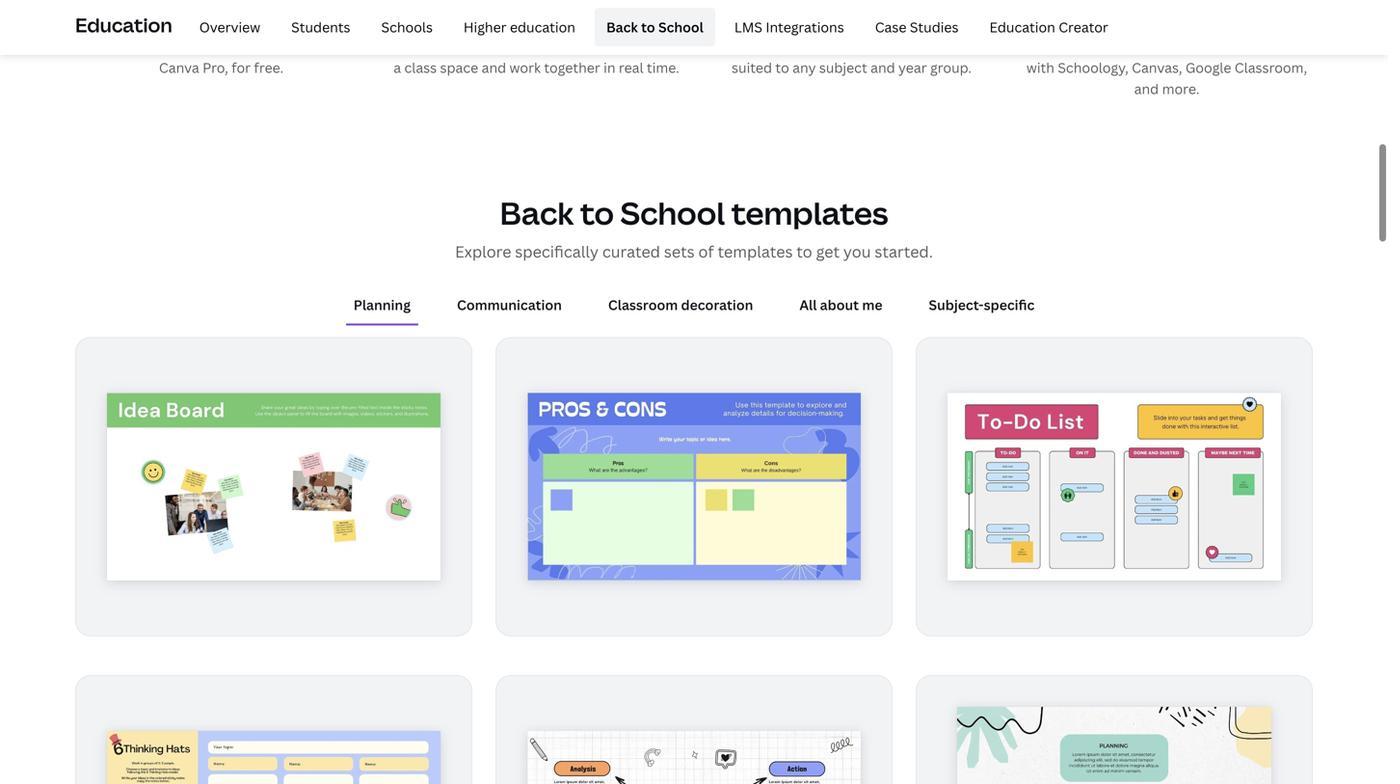 Task type: vqa. For each thing, say whether or not it's contained in the screenshot.


Task type: describe. For each thing, give the bounding box(es) containing it.
classroom
[[1156, 18, 1226, 36]]

other
[[557, 37, 592, 55]]

lms integrations link
[[723, 8, 856, 46]]

pro,
[[203, 58, 228, 77]]

education inside menu bar
[[990, 18, 1056, 36]]

decoration
[[681, 296, 754, 314]]

pro and con education whiteboard in blue green yellow playful shapes style image
[[528, 393, 861, 581]]

subject
[[820, 58, 868, 77]]

1 horizontal spatial for
[[232, 58, 251, 77]]

sets
[[664, 241, 695, 262]]

started.
[[875, 241, 934, 262]]

canva inside "connects to classroom tools canva for education integrates seamlessly with schoology, canvas, google classroom, and more."
[[1030, 37, 1070, 55]]

range
[[769, 37, 806, 55]]

free.
[[254, 58, 284, 77]]

of inside the "free, and easy to use use canva for education to enjoy features of canva pro, for free."
[[353, 37, 366, 55]]

2 vertical spatial templates
[[718, 241, 793, 262]]

to up curated
[[580, 192, 614, 234]]

collaborate with ease invite your students and other educators to a class space and work together in real time.
[[394, 18, 680, 77]]

get
[[817, 241, 840, 262]]

back to school link
[[595, 8, 716, 46]]

schools link
[[370, 8, 445, 46]]

back for back to school templates explore specifically curated sets of templates to get you started.
[[500, 192, 574, 234]]

subject-specific button
[[922, 286, 1043, 324]]

class
[[405, 58, 437, 77]]

higher
[[464, 18, 507, 36]]

specifically
[[515, 241, 599, 262]]

use
[[268, 18, 291, 36]]

explore
[[455, 241, 512, 262]]

students inside 'keep students engaged a wide range of customizable templates suited to any subject and year group.'
[[811, 18, 871, 36]]

to left use
[[250, 18, 265, 36]]

ease
[[578, 18, 610, 36]]

keep
[[775, 18, 808, 36]]

overview
[[199, 18, 261, 36]]

integrations
[[766, 18, 845, 36]]

communication button
[[449, 286, 570, 324]]

school for back to school
[[659, 18, 704, 36]]

education
[[510, 18, 576, 36]]

group.
[[931, 58, 972, 77]]

free,
[[152, 18, 185, 36]]

lms integrations
[[735, 18, 845, 36]]

education inside "connects to classroom tools canva for education integrates seamlessly with schoology, canvas, google classroom, and more."
[[1096, 37, 1162, 55]]

classroom,
[[1235, 58, 1308, 77]]

case studies
[[876, 18, 959, 36]]

to inside "connects to classroom tools canva for education integrates seamlessly with schoology, canvas, google classroom, and more."
[[1139, 18, 1154, 36]]

of inside 'keep students engaged a wide range of customizable templates suited to any subject and year group.'
[[809, 37, 823, 55]]

any
[[793, 58, 816, 77]]

case studies link
[[864, 8, 971, 46]]

colorful pastel 6 thinking hats pair work brainstorm image
[[107, 731, 441, 784]]

tools
[[1229, 18, 1263, 36]]

to down easy at the top of the page
[[239, 37, 253, 55]]

classroom
[[609, 296, 678, 314]]

all
[[800, 296, 817, 314]]

easy
[[216, 18, 247, 36]]

lms
[[735, 18, 763, 36]]

higher education link
[[452, 8, 587, 46]]

1 vertical spatial templates
[[732, 192, 889, 234]]

black white playful doodle mind map brainstorm image
[[528, 731, 861, 784]]

higher education
[[464, 18, 576, 36]]

work
[[510, 58, 541, 77]]

students
[[291, 18, 351, 36]]

your
[[435, 37, 465, 55]]

to do list planning whiteboard in pink grey trendy stickers style image
[[948, 393, 1282, 581]]

keep students engaged a wide range of customizable templates suited to any subject and year group.
[[723, 18, 981, 77]]

students link
[[280, 8, 362, 46]]

and down education
[[529, 37, 553, 55]]

overview link
[[188, 8, 272, 46]]

with inside collaborate with ease invite your students and other educators to a class space and work together in real time.
[[547, 18, 576, 36]]



Task type: locate. For each thing, give the bounding box(es) containing it.
templates
[[916, 37, 981, 55], [732, 192, 889, 234], [718, 241, 793, 262]]

templates inside 'keep students engaged a wide range of customizable templates suited to any subject and year group.'
[[916, 37, 981, 55]]

to inside 'keep students engaged a wide range of customizable templates suited to any subject and year group.'
[[776, 58, 790, 77]]

of inside back to school templates explore specifically curated sets of templates to get you started.
[[699, 241, 714, 262]]

1 horizontal spatial back
[[607, 18, 638, 36]]

creator
[[1059, 18, 1109, 36]]

education
[[75, 11, 172, 38], [990, 18, 1056, 36], [170, 37, 236, 55], [1096, 37, 1162, 55]]

seamlessly
[[1234, 37, 1305, 55]]

0 horizontal spatial back
[[500, 192, 574, 234]]

case
[[876, 18, 907, 36]]

2 horizontal spatial of
[[809, 37, 823, 55]]

pastel creative brainstorm mind map image
[[958, 707, 1272, 784]]

education creator link
[[979, 8, 1121, 46]]

canva
[[104, 37, 144, 55], [1030, 37, 1070, 55], [159, 58, 199, 77]]

curated
[[603, 241, 661, 262]]

use
[[76, 37, 101, 55]]

canva left pro,
[[159, 58, 199, 77]]

together
[[544, 58, 601, 77]]

and down customizable
[[871, 58, 896, 77]]

subject-
[[929, 296, 984, 314]]

back up educators
[[607, 18, 638, 36]]

for down free,
[[148, 37, 167, 55]]

canva right use
[[104, 37, 144, 55]]

1 horizontal spatial with
[[1027, 58, 1055, 77]]

connects
[[1072, 18, 1136, 36]]

school for back to school templates explore specifically curated sets of templates to get you started.
[[621, 192, 726, 234]]

school inside back to school templates explore specifically curated sets of templates to get you started.
[[621, 192, 726, 234]]

templates up decoration
[[718, 241, 793, 262]]

school up sets
[[621, 192, 726, 234]]

canvas,
[[1133, 58, 1183, 77]]

education creator
[[990, 18, 1109, 36]]

0 vertical spatial students
[[811, 18, 871, 36]]

and left easy at the top of the page
[[188, 18, 213, 36]]

studies
[[910, 18, 959, 36]]

to up canvas,
[[1139, 18, 1154, 36]]

back to school
[[607, 18, 704, 36]]

year
[[899, 58, 928, 77]]

in
[[604, 58, 616, 77]]

and inside the "free, and easy to use use canva for education to enjoy features of canva pro, for free."
[[188, 18, 213, 36]]

of right features
[[353, 37, 366, 55]]

all about me button
[[792, 286, 891, 324]]

0 vertical spatial templates
[[916, 37, 981, 55]]

school up time.
[[659, 18, 704, 36]]

to up educators
[[642, 18, 656, 36]]

more.
[[1163, 80, 1200, 98]]

students
[[811, 18, 871, 36], [468, 37, 525, 55]]

wide
[[735, 37, 766, 55]]

classroom decoration button
[[601, 286, 761, 324]]

with up other
[[547, 18, 576, 36]]

and left the work
[[482, 58, 507, 77]]

to left get
[[797, 241, 813, 262]]

of right sets
[[699, 241, 714, 262]]

templates up group.
[[916, 37, 981, 55]]

connects to classroom tools canva for education integrates seamlessly with schoology, canvas, google classroom, and more.
[[1027, 18, 1308, 98]]

0 horizontal spatial with
[[547, 18, 576, 36]]

and inside 'keep students engaged a wide range of customizable templates suited to any subject and year group.'
[[871, 58, 896, 77]]

1 horizontal spatial of
[[699, 241, 714, 262]]

a
[[723, 37, 732, 55]]

and down canvas,
[[1135, 80, 1160, 98]]

customizable
[[826, 37, 912, 55]]

2 horizontal spatial for
[[1074, 37, 1093, 55]]

canva down education creator
[[1030, 37, 1070, 55]]

space
[[440, 58, 479, 77]]

1 vertical spatial students
[[468, 37, 525, 55]]

0 vertical spatial with
[[547, 18, 576, 36]]

enjoy
[[256, 37, 292, 55]]

all about me
[[800, 296, 883, 314]]

communication
[[457, 296, 562, 314]]

menu bar
[[180, 8, 1121, 46]]

classroom decoration
[[609, 296, 754, 314]]

with
[[547, 18, 576, 36], [1027, 58, 1055, 77]]

back inside menu bar
[[607, 18, 638, 36]]

back
[[607, 18, 638, 36], [500, 192, 574, 234]]

with down education creator link
[[1027, 58, 1055, 77]]

planning button
[[346, 286, 419, 324]]

google
[[1186, 58, 1232, 77]]

students inside collaborate with ease invite your students and other educators to a class space and work together in real time.
[[468, 37, 525, 55]]

1 vertical spatial school
[[621, 192, 726, 234]]

for down creator
[[1074, 37, 1093, 55]]

idea book whiteboard in colorful sticky notes style image
[[107, 393, 441, 581]]

suited
[[732, 58, 773, 77]]

and
[[188, 18, 213, 36], [529, 37, 553, 55], [482, 58, 507, 77], [871, 58, 896, 77], [1135, 80, 1160, 98]]

1 horizontal spatial students
[[811, 18, 871, 36]]

engaged
[[874, 18, 930, 36]]

0 horizontal spatial students
[[468, 37, 525, 55]]

back for back to school
[[607, 18, 638, 36]]

of down integrations
[[809, 37, 823, 55]]

back to school templates explore specifically curated sets of templates to get you started.
[[455, 192, 934, 262]]

and inside "connects to classroom tools canva for education integrates seamlessly with schoology, canvas, google classroom, and more."
[[1135, 80, 1160, 98]]

students down collaborate
[[468, 37, 525, 55]]

to up time.
[[665, 37, 679, 55]]

real
[[619, 58, 644, 77]]

for right pro,
[[232, 58, 251, 77]]

school
[[659, 18, 704, 36], [621, 192, 726, 234]]

1 horizontal spatial canva
[[159, 58, 199, 77]]

1 vertical spatial with
[[1027, 58, 1055, 77]]

for inside "connects to classroom tools canva for education integrates seamlessly with schoology, canvas, google classroom, and more."
[[1074, 37, 1093, 55]]

integrates
[[1165, 37, 1231, 55]]

planning
[[354, 296, 411, 314]]

0 horizontal spatial for
[[148, 37, 167, 55]]

educators
[[596, 37, 662, 55]]

a
[[394, 58, 401, 77]]

time.
[[647, 58, 680, 77]]

menu bar containing overview
[[180, 8, 1121, 46]]

subject-specific
[[929, 296, 1035, 314]]

me
[[863, 296, 883, 314]]

0 horizontal spatial canva
[[104, 37, 144, 55]]

you
[[844, 241, 871, 262]]

students up customizable
[[811, 18, 871, 36]]

about
[[821, 296, 859, 314]]

specific
[[984, 296, 1035, 314]]

schoology,
[[1058, 58, 1129, 77]]

0 vertical spatial school
[[659, 18, 704, 36]]

2 horizontal spatial canva
[[1030, 37, 1070, 55]]

school inside back to school link
[[659, 18, 704, 36]]

templates up get
[[732, 192, 889, 234]]

back up the specifically
[[500, 192, 574, 234]]

back inside back to school templates explore specifically curated sets of templates to get you started.
[[500, 192, 574, 234]]

to inside collaborate with ease invite your students and other educators to a class space and work together in real time.
[[665, 37, 679, 55]]

for
[[148, 37, 167, 55], [1074, 37, 1093, 55], [232, 58, 251, 77]]

0 horizontal spatial of
[[353, 37, 366, 55]]

to
[[642, 18, 656, 36], [250, 18, 265, 36], [1139, 18, 1154, 36], [239, 37, 253, 55], [665, 37, 679, 55], [776, 58, 790, 77], [580, 192, 614, 234], [797, 241, 813, 262]]

invite
[[395, 37, 431, 55]]

schools
[[381, 18, 433, 36]]

features
[[295, 37, 350, 55]]

with inside "connects to classroom tools canva for education integrates seamlessly with schoology, canvas, google classroom, and more."
[[1027, 58, 1055, 77]]

free, and easy to use use canva for education to enjoy features of canva pro, for free.
[[76, 18, 366, 77]]

to down range
[[776, 58, 790, 77]]

collaborate
[[464, 18, 544, 36]]

0 vertical spatial back
[[607, 18, 638, 36]]

education inside the "free, and easy to use use canva for education to enjoy features of canva pro, for free."
[[170, 37, 236, 55]]

1 vertical spatial back
[[500, 192, 574, 234]]



